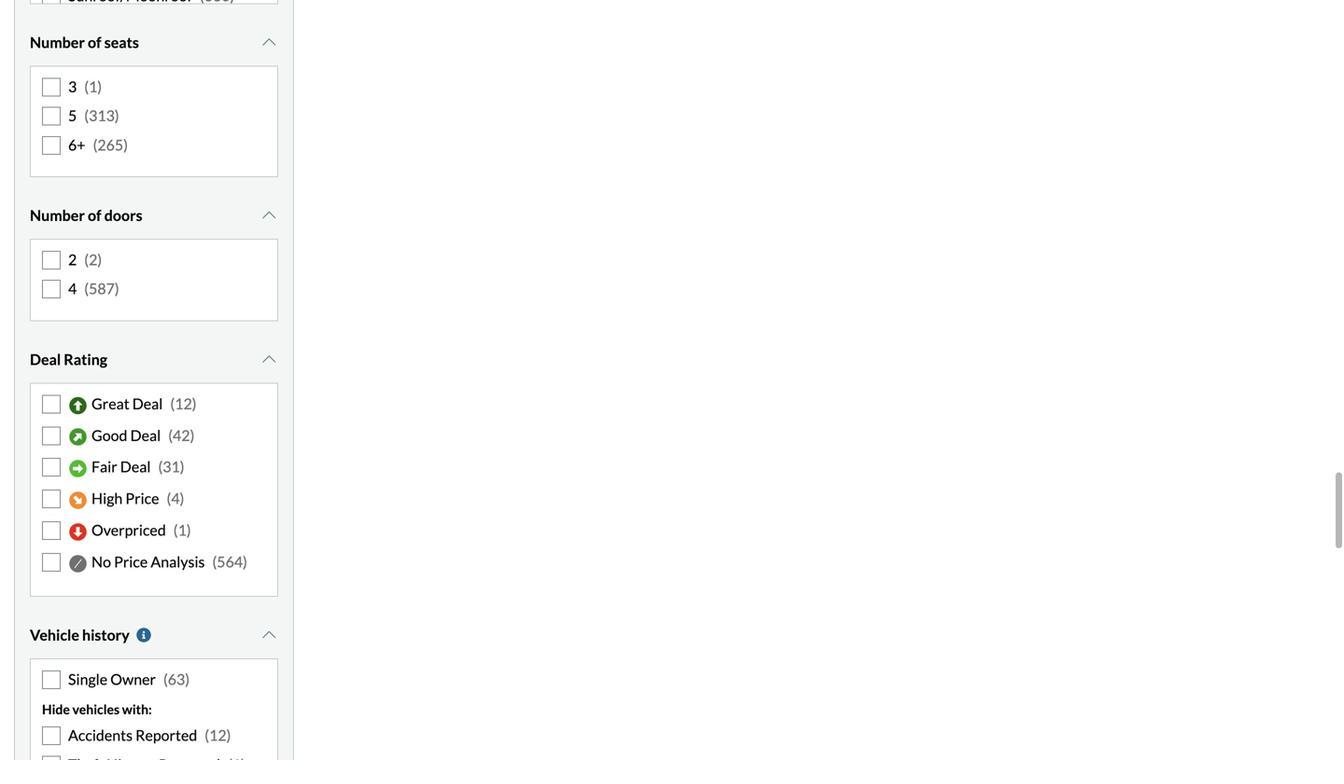 Task type: locate. For each thing, give the bounding box(es) containing it.
1 horizontal spatial (12)
[[205, 727, 231, 745]]

(12) up (42)
[[170, 395, 197, 413]]

overpriced (1)
[[92, 522, 191, 540]]

overpriced
[[92, 522, 166, 540]]

seats
[[104, 33, 139, 51]]

rating
[[64, 350, 107, 369]]

(1) right 3
[[84, 77, 102, 96]]

chevron down image inside the number of seats dropdown button
[[260, 35, 278, 50]]

0 vertical spatial chevron down image
[[260, 35, 278, 50]]

price up overpriced (1)
[[125, 490, 159, 508]]

number up 2
[[30, 206, 85, 225]]

3 chevron down image from the top
[[260, 628, 278, 643]]

number up 3
[[30, 33, 85, 51]]

deal right fair
[[120, 458, 151, 476]]

(12) right reported in the left of the page
[[205, 727, 231, 745]]

deal left rating
[[30, 350, 61, 369]]

chevron down image
[[260, 35, 278, 50], [260, 352, 278, 367], [260, 628, 278, 643]]

deal rating
[[30, 350, 107, 369]]

1 number from the top
[[30, 33, 85, 51]]

0 horizontal spatial (12)
[[170, 395, 197, 413]]

with:
[[122, 702, 152, 718]]

deal down great deal (12)
[[130, 427, 161, 445]]

(12) for accidents reported (12)
[[205, 727, 231, 745]]

(313)
[[84, 107, 119, 125]]

fair deal (31)
[[92, 458, 185, 476]]

2 number from the top
[[30, 206, 85, 225]]

2 of from the top
[[88, 206, 101, 225]]

deal for great deal
[[132, 395, 163, 413]]

doors
[[104, 206, 142, 225]]

chevron down image
[[260, 208, 278, 223]]

accidents reported (12)
[[68, 727, 231, 745]]

(12)
[[170, 395, 197, 413], [205, 727, 231, 745]]

1 vertical spatial of
[[88, 206, 101, 225]]

vehicle history button
[[30, 613, 278, 659]]

chevron down image inside deal rating dropdown button
[[260, 352, 278, 367]]

no price analysis (564)
[[92, 553, 247, 572]]

1 vertical spatial chevron down image
[[260, 352, 278, 367]]

hide
[[42, 702, 70, 718]]

0 vertical spatial of
[[88, 33, 101, 51]]

(42)
[[168, 427, 195, 445]]

3 (1)
[[68, 77, 102, 96]]

single
[[68, 671, 108, 689]]

3
[[68, 77, 77, 96]]

2 (2)
[[68, 251, 102, 269]]

(12) for great deal (12)
[[170, 395, 197, 413]]

owner
[[110, 671, 156, 689]]

1 of from the top
[[88, 33, 101, 51]]

0 vertical spatial price
[[125, 490, 159, 508]]

good
[[92, 427, 127, 445]]

of left seats
[[88, 33, 101, 51]]

1 vertical spatial number
[[30, 206, 85, 225]]

price right no
[[114, 553, 148, 572]]

great deal (12)
[[92, 395, 197, 413]]

price
[[125, 490, 159, 508], [114, 553, 148, 572]]

0 horizontal spatial (1)
[[84, 77, 102, 96]]

(1) up analysis
[[173, 522, 191, 540]]

no
[[92, 553, 111, 572]]

number
[[30, 33, 85, 51], [30, 206, 85, 225]]

good deal (42)
[[92, 427, 195, 445]]

1 vertical spatial price
[[114, 553, 148, 572]]

0 vertical spatial number
[[30, 33, 85, 51]]

(31)
[[158, 458, 185, 476]]

1 vertical spatial (1)
[[173, 522, 191, 540]]

chevron down image for good deal
[[260, 352, 278, 367]]

1 horizontal spatial (1)
[[173, 522, 191, 540]]

deal
[[30, 350, 61, 369], [132, 395, 163, 413], [130, 427, 161, 445], [120, 458, 151, 476]]

(587)
[[84, 280, 119, 298]]

2 chevron down image from the top
[[260, 352, 278, 367]]

5 (313)
[[68, 107, 119, 125]]

0 vertical spatial (12)
[[170, 395, 197, 413]]

number for number of seats
[[30, 33, 85, 51]]

1 vertical spatial (12)
[[205, 727, 231, 745]]

chevron down image for (313)
[[260, 35, 278, 50]]

chevron down image inside "vehicle history" dropdown button
[[260, 628, 278, 643]]

(1)
[[84, 77, 102, 96], [173, 522, 191, 540]]

high price (4)
[[92, 490, 184, 508]]

2 vertical spatial chevron down image
[[260, 628, 278, 643]]

4 (587)
[[68, 280, 119, 298]]

info circle image
[[134, 628, 153, 643]]

deal up good deal (42)
[[132, 395, 163, 413]]

1 chevron down image from the top
[[260, 35, 278, 50]]

0 vertical spatial (1)
[[84, 77, 102, 96]]

of left doors
[[88, 206, 101, 225]]

of
[[88, 33, 101, 51], [88, 206, 101, 225]]



Task type: describe. For each thing, give the bounding box(es) containing it.
5
[[68, 107, 77, 125]]

(265)
[[93, 136, 128, 154]]

hide vehicles with:
[[42, 702, 152, 718]]

(63)
[[163, 671, 190, 689]]

high
[[92, 490, 123, 508]]

vehicles
[[72, 702, 120, 718]]

deal inside dropdown button
[[30, 350, 61, 369]]

(1) for 3 (1)
[[84, 77, 102, 96]]

6+ (265)
[[68, 136, 128, 154]]

deal for good deal
[[130, 427, 161, 445]]

number of seats button
[[30, 19, 278, 66]]

deal rating button
[[30, 336, 278, 383]]

price for no
[[114, 553, 148, 572]]

price for high
[[125, 490, 159, 508]]

(1) for overpriced (1)
[[173, 522, 191, 540]]

reported
[[136, 727, 197, 745]]

accidents
[[68, 727, 133, 745]]

fair
[[92, 458, 117, 476]]

vehicle history
[[30, 627, 130, 645]]

number for number of doors
[[30, 206, 85, 225]]

of for doors
[[88, 206, 101, 225]]

vehicle
[[30, 627, 79, 645]]

great
[[92, 395, 129, 413]]

number of doors
[[30, 206, 142, 225]]

deal for fair deal
[[120, 458, 151, 476]]

6+
[[68, 136, 85, 154]]

number of seats
[[30, 33, 139, 51]]

history
[[82, 627, 130, 645]]

(564)
[[212, 553, 247, 572]]

number of doors button
[[30, 192, 278, 239]]

2
[[68, 251, 77, 269]]

4
[[68, 280, 77, 298]]

analysis
[[151, 553, 205, 572]]

of for seats
[[88, 33, 101, 51]]

(4)
[[167, 490, 184, 508]]

(2)
[[84, 251, 102, 269]]

single owner (63)
[[68, 671, 190, 689]]



Task type: vqa. For each thing, say whether or not it's contained in the screenshot.
"cars"
no



